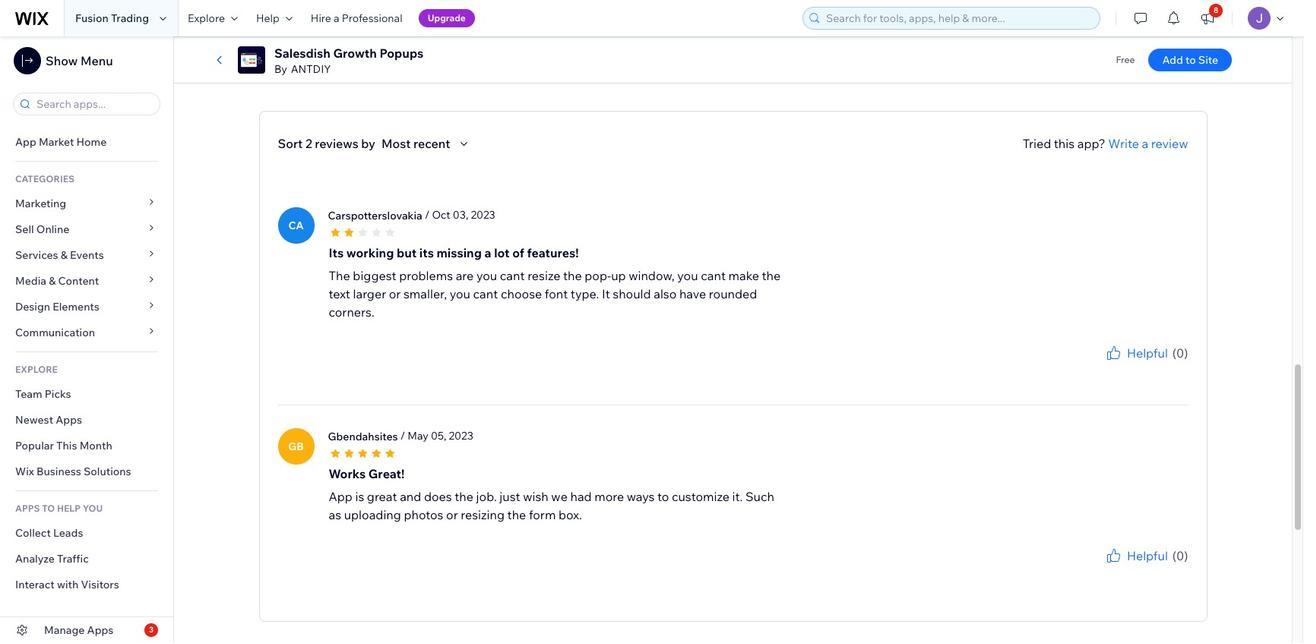 Task type: vqa. For each thing, say whether or not it's contained in the screenshot.
recent
yes



Task type: describe. For each thing, give the bounding box(es) containing it.
window,
[[629, 268, 675, 283]]

3.5 average rating
[[278, 32, 415, 52]]

market
[[39, 135, 74, 149]]

apps for manage apps
[[87, 624, 114, 638]]

its
[[329, 245, 344, 260]]

rating
[[370, 32, 415, 52]]

have
[[680, 286, 706, 302]]

upgrade button
[[419, 9, 475, 27]]

month
[[80, 439, 112, 453]]

online
[[36, 223, 69, 236]]

pop-
[[585, 268, 611, 283]]

popular this month link
[[0, 433, 173, 459]]

apps to help you
[[15, 503, 103, 515]]

popular
[[15, 439, 54, 453]]

to inside button
[[1186, 53, 1196, 67]]

problems
[[399, 268, 453, 283]]

2 0 from the top
[[1202, 46, 1208, 57]]

salesdish growth popups by antdiy
[[274, 46, 424, 76]]

wish
[[523, 489, 549, 504]]

box.
[[559, 508, 582, 523]]

resize
[[528, 268, 561, 283]]

add
[[1163, 53, 1183, 67]]

1 1 from the top
[[1203, 25, 1208, 36]]

great
[[367, 489, 397, 504]]

(based
[[277, 59, 317, 74]]

reviews)
[[346, 59, 393, 74]]

font
[[545, 286, 568, 302]]

the
[[329, 268, 350, 283]]

analyze traffic link
[[0, 547, 173, 572]]

the left job.
[[455, 489, 474, 504]]

helpful for the biggest problems are you cant resize the pop-up window, you cant make the text larger or smaller, you cant choose font type. it should also have rounded corners.
[[1127, 346, 1168, 361]]

hire a professional link
[[302, 0, 412, 36]]

ways
[[627, 489, 655, 504]]

customize
[[672, 489, 730, 504]]

1 vertical spatial a
[[1142, 136, 1149, 151]]

trading
[[111, 11, 149, 25]]

marketing link
[[0, 191, 173, 217]]

app?
[[1078, 136, 1106, 151]]

apps
[[15, 503, 40, 515]]

this
[[1054, 136, 1075, 151]]

2023 for does
[[449, 429, 473, 443]]

most
[[382, 136, 411, 151]]

job.
[[476, 489, 497, 504]]

larger
[[353, 286, 386, 302]]

carspotterslovakia
[[328, 209, 422, 222]]

wix business solutions
[[15, 465, 131, 479]]

services & events link
[[0, 242, 173, 268]]

help button
[[247, 0, 302, 36]]

0 horizontal spatial a
[[334, 11, 340, 25]]

app market home
[[15, 135, 107, 149]]

up
[[611, 268, 626, 283]]

2 1 from the top
[[1203, 57, 1208, 68]]

it.
[[732, 489, 743, 504]]

smaller,
[[404, 286, 447, 302]]

helpful button for app is great and does the job. just wish we had more ways to customize it. such as uploading photos or resizing the form box.
[[1104, 547, 1168, 565]]

biggest
[[353, 268, 397, 283]]

but
[[397, 245, 417, 260]]

manage
[[44, 624, 85, 638]]

features!
[[527, 245, 579, 260]]

thank for the biggest problems are you cant resize the pop-up window, you cant make the text larger or smaller, you cant choose font type. it should also have rounded corners.
[[1068, 362, 1094, 374]]

communication
[[15, 326, 97, 340]]

05,
[[431, 429, 447, 443]]

popups
[[380, 46, 424, 61]]

of
[[512, 245, 525, 260]]

3
[[149, 626, 154, 636]]

a inside its working but its missing a lot of features! the biggest problems are you cant resize the pop-up window, you cant make the text larger or smaller, you cant choose font type. it should also have rounded corners.
[[485, 245, 491, 260]]

sell online
[[15, 223, 69, 236]]

menu
[[81, 53, 113, 68]]

feedback for the biggest problems are you cant resize the pop-up window, you cant make the text larger or smaller, you cant choose font type. it should also have rounded corners.
[[1149, 362, 1189, 374]]

2023 for lot
[[471, 208, 495, 222]]

the right make
[[762, 268, 781, 283]]

for for the biggest problems are you cant resize the pop-up window, you cant make the text larger or smaller, you cant choose font type. it should also have rounded corners.
[[1114, 362, 1126, 374]]

gbendahsites
[[328, 430, 398, 444]]

interact with visitors link
[[0, 572, 173, 598]]

traffic
[[57, 553, 89, 566]]

thank you for your feedback for the biggest problems are you cant resize the pop-up window, you cant make the text larger or smaller, you cant choose font type. it should also have rounded corners.
[[1068, 362, 1189, 374]]

team picks link
[[0, 382, 173, 407]]

your for the biggest problems are you cant resize the pop-up window, you cant make the text larger or smaller, you cant choose font type. it should also have rounded corners.
[[1128, 362, 1147, 374]]

tried this app? write a review
[[1023, 136, 1189, 151]]

apps for newest apps
[[56, 414, 82, 427]]

help
[[256, 11, 280, 25]]

are
[[456, 268, 474, 283]]

thank you for your feedback for app is great and does the job. just wish we had more ways to customize it. such as uploading photos or resizing the form box.
[[1068, 565, 1189, 577]]

solutions
[[84, 465, 131, 479]]

free
[[1116, 54, 1135, 65]]

explore
[[188, 11, 225, 25]]

media & content link
[[0, 268, 173, 294]]

works great! app is great and does the job. just wish we had more ways to customize it. such as uploading photos or resizing the form box.
[[329, 466, 775, 523]]

type.
[[571, 286, 599, 302]]

interact with visitors
[[15, 579, 119, 592]]

on
[[319, 59, 334, 74]]

is
[[355, 489, 364, 504]]

Search apps... field
[[32, 94, 155, 115]]

gb
[[288, 440, 304, 454]]



Task type: locate. For each thing, give the bounding box(es) containing it.
(0)
[[1173, 346, 1189, 361], [1173, 549, 1189, 564]]

1 vertical spatial &
[[49, 274, 56, 288]]

or inside its working but its missing a lot of features! the biggest problems are you cant resize the pop-up window, you cant make the text larger or smaller, you cant choose font type. it should also have rounded corners.
[[389, 286, 401, 302]]

0 horizontal spatial &
[[49, 274, 56, 288]]

1 vertical spatial for
[[1114, 565, 1126, 577]]

thank you for your feedback
[[1068, 362, 1189, 374], [1068, 565, 1189, 577]]

sidebar element
[[0, 36, 174, 644]]

2 vertical spatial a
[[485, 245, 491, 260]]

tried
[[1023, 136, 1052, 151]]

1 vertical spatial 2023
[[449, 429, 473, 443]]

(based on 2 reviews)
[[277, 59, 393, 74]]

2 helpful button from the top
[[1104, 547, 1168, 565]]

2 feedback from the top
[[1149, 565, 1189, 577]]

0 vertical spatial 2
[[336, 59, 343, 74]]

thank for app is great and does the job. just wish we had more ways to customize it. such as uploading photos or resizing the form box.
[[1068, 565, 1094, 577]]

1 feedback from the top
[[1149, 362, 1189, 374]]

to left "site"
[[1186, 53, 1196, 67]]

we
[[551, 489, 568, 504]]

0 vertical spatial 1
[[1203, 25, 1208, 36]]

home
[[76, 135, 107, 149]]

for for app is great and does the job. just wish we had more ways to customize it. such as uploading photos or resizing the form box.
[[1114, 565, 1126, 577]]

1 vertical spatial 1
[[1203, 57, 1208, 68]]

the up "type."
[[563, 268, 582, 283]]

0 horizontal spatial cant
[[473, 286, 498, 302]]

(0) for works great! app is great and does the job. just wish we had more ways to customize it. such as uploading photos or resizing the form box.
[[1173, 549, 1189, 564]]

a left lot
[[485, 245, 491, 260]]

the down just
[[507, 508, 526, 523]]

0 horizontal spatial or
[[389, 286, 401, 302]]

0 horizontal spatial 2
[[305, 136, 312, 151]]

events
[[70, 249, 104, 262]]

0 vertical spatial (0)
[[1173, 346, 1189, 361]]

wix business solutions link
[[0, 459, 173, 485]]

2 horizontal spatial a
[[1142, 136, 1149, 151]]

resizing
[[461, 508, 505, 523]]

1 0 from the top
[[1202, 35, 1208, 47]]

picks
[[45, 388, 71, 401]]

hire
[[311, 11, 331, 25]]

0 vertical spatial app
[[15, 135, 36, 149]]

0 horizontal spatial apps
[[56, 414, 82, 427]]

1 horizontal spatial /
[[425, 208, 430, 222]]

1 vertical spatial your
[[1128, 565, 1147, 577]]

categories
[[15, 173, 75, 185]]

team picks
[[15, 388, 71, 401]]

1 vertical spatial thank you for your feedback
[[1068, 565, 1189, 577]]

0 right add on the top of page
[[1202, 46, 1208, 57]]

manage apps
[[44, 624, 114, 638]]

0 vertical spatial &
[[61, 249, 68, 262]]

you
[[83, 503, 103, 515]]

/ left oct
[[425, 208, 430, 222]]

3.5
[[278, 32, 301, 52]]

& left events
[[61, 249, 68, 262]]

helpful button for the biggest problems are you cant resize the pop-up window, you cant make the text larger or smaller, you cant choose font type. it should also have rounded corners.
[[1104, 344, 1168, 362]]

2 for from the top
[[1114, 565, 1126, 577]]

app left market
[[15, 135, 36, 149]]

hire a professional
[[311, 11, 403, 25]]

03,
[[453, 208, 469, 222]]

show menu button
[[14, 47, 113, 74]]

1 vertical spatial app
[[329, 489, 353, 504]]

/ left may
[[400, 429, 405, 443]]

this
[[56, 439, 77, 453]]

a right write
[[1142, 136, 1149, 151]]

feedback for app is great and does the job. just wish we had more ways to customize it. such as uploading photos or resizing the form box.
[[1149, 565, 1189, 577]]

should
[[613, 286, 651, 302]]

0 vertical spatial thank you for your feedback
[[1068, 362, 1189, 374]]

1 vertical spatial (0)
[[1173, 549, 1189, 564]]

leads
[[53, 527, 83, 540]]

apps right manage
[[87, 624, 114, 638]]

2023 inside gbendahsites / may 05, 2023
[[449, 429, 473, 443]]

your
[[1128, 362, 1147, 374], [1128, 565, 1147, 577]]

1 horizontal spatial apps
[[87, 624, 114, 638]]

0 vertical spatial feedback
[[1149, 362, 1189, 374]]

1 horizontal spatial cant
[[500, 268, 525, 283]]

0 vertical spatial thank
[[1068, 362, 1094, 374]]

1 horizontal spatial or
[[446, 508, 458, 523]]

2 right sort
[[305, 136, 312, 151]]

0 down "site"
[[1202, 67, 1208, 79]]

your for app is great and does the job. just wish we had more ways to customize it. such as uploading photos or resizing the form box.
[[1128, 565, 1147, 577]]

1 horizontal spatial to
[[1186, 53, 1196, 67]]

helpful for app is great and does the job. just wish we had more ways to customize it. such as uploading photos or resizing the form box.
[[1127, 549, 1168, 564]]

1 vertical spatial /
[[400, 429, 405, 443]]

design
[[15, 300, 50, 314]]

site
[[1199, 53, 1219, 67]]

2 right on
[[336, 59, 343, 74]]

oct
[[432, 208, 451, 222]]

1 vertical spatial to
[[657, 489, 669, 504]]

2
[[336, 59, 343, 74], [305, 136, 312, 151]]

1 vertical spatial or
[[446, 508, 458, 523]]

1 vertical spatial 2
[[305, 136, 312, 151]]

cant
[[500, 268, 525, 283], [701, 268, 726, 283], [473, 286, 498, 302]]

interact
[[15, 579, 55, 592]]

2 helpful from the top
[[1127, 549, 1168, 564]]

such
[[746, 489, 775, 504]]

carspotterslovakia / oct 03, 2023
[[328, 208, 495, 222]]

0 vertical spatial /
[[425, 208, 430, 222]]

or right larger
[[389, 286, 401, 302]]

0 vertical spatial to
[[1186, 53, 1196, 67]]

1 thank you for your feedback from the top
[[1068, 362, 1189, 374]]

collect leads link
[[0, 521, 173, 547]]

1 helpful from the top
[[1127, 346, 1168, 361]]

lot
[[494, 245, 510, 260]]

corners.
[[329, 305, 375, 320]]

0 vertical spatial your
[[1128, 362, 1147, 374]]

or down does
[[446, 508, 458, 523]]

to
[[42, 503, 55, 515]]

0 up "site"
[[1202, 35, 1208, 47]]

8 button
[[1191, 0, 1225, 36]]

1 vertical spatial thank
[[1068, 565, 1094, 577]]

1 vertical spatial apps
[[87, 624, 114, 638]]

0 vertical spatial helpful button
[[1104, 344, 1168, 362]]

/ for working
[[425, 208, 430, 222]]

1 your from the top
[[1128, 362, 1147, 374]]

help
[[57, 503, 81, 515]]

1 for from the top
[[1114, 362, 1126, 374]]

marketing
[[15, 197, 66, 211]]

1 (0) from the top
[[1173, 346, 1189, 361]]

0 vertical spatial for
[[1114, 362, 1126, 374]]

team
[[15, 388, 42, 401]]

content
[[58, 274, 99, 288]]

explore
[[15, 364, 58, 376]]

text
[[329, 286, 350, 302]]

business
[[36, 465, 81, 479]]

0 horizontal spatial app
[[15, 135, 36, 149]]

1 horizontal spatial 2
[[336, 59, 343, 74]]

0 vertical spatial apps
[[56, 414, 82, 427]]

professional
[[342, 11, 403, 25]]

reviews
[[315, 136, 359, 151]]

2 your from the top
[[1128, 565, 1147, 577]]

analyze
[[15, 553, 55, 566]]

cant down are
[[473, 286, 498, 302]]

cant up choose
[[500, 268, 525, 283]]

analyze traffic
[[15, 553, 89, 566]]

(0) for its working but its missing a lot of features! the biggest problems are you cant resize the pop-up window, you cant make the text larger or smaller, you cant choose font type. it should also have rounded corners.
[[1173, 346, 1189, 361]]

2 horizontal spatial cant
[[701, 268, 726, 283]]

and
[[400, 489, 421, 504]]

rounded
[[709, 286, 757, 302]]

media
[[15, 274, 46, 288]]

0 vertical spatial or
[[389, 286, 401, 302]]

to right ways
[[657, 489, 669, 504]]

helpful button
[[1104, 344, 1168, 362], [1104, 547, 1168, 565]]

2 (0) from the top
[[1173, 549, 1189, 564]]

/ for great!
[[400, 429, 405, 443]]

write
[[1109, 136, 1139, 151]]

1 right add on the top of page
[[1203, 57, 1208, 68]]

app inside works great! app is great and does the job. just wish we had more ways to customize it. such as uploading photos or resizing the form box.
[[329, 489, 353, 504]]

just
[[500, 489, 520, 504]]

design elements
[[15, 300, 99, 314]]

ca
[[288, 219, 304, 232]]

2023
[[471, 208, 495, 222], [449, 429, 473, 443]]

had
[[570, 489, 592, 504]]

with
[[57, 579, 79, 592]]

1 horizontal spatial a
[[485, 245, 491, 260]]

to
[[1186, 53, 1196, 67], [657, 489, 669, 504]]

0 vertical spatial 2023
[[471, 208, 495, 222]]

2023 right 03, at the left top
[[471, 208, 495, 222]]

1 up "site"
[[1203, 25, 1208, 36]]

2023 inside carspotterslovakia / oct 03, 2023
[[471, 208, 495, 222]]

1 vertical spatial feedback
[[1149, 565, 1189, 577]]

add to site button
[[1149, 49, 1232, 71]]

does
[[424, 489, 452, 504]]

/ inside gbendahsites / may 05, 2023
[[400, 429, 405, 443]]

app up as
[[329, 489, 353, 504]]

0 horizontal spatial to
[[657, 489, 669, 504]]

fusion trading
[[75, 11, 149, 25]]

0 vertical spatial a
[[334, 11, 340, 25]]

0 horizontal spatial /
[[400, 429, 405, 443]]

cant up rounded
[[701, 268, 726, 283]]

apps up this
[[56, 414, 82, 427]]

1 horizontal spatial &
[[61, 249, 68, 262]]

choose
[[501, 286, 542, 302]]

& for events
[[61, 249, 68, 262]]

/ inside carspotterslovakia / oct 03, 2023
[[425, 208, 430, 222]]

2 thank you for your feedback from the top
[[1068, 565, 1189, 577]]

a right hire
[[334, 11, 340, 25]]

to inside works great! app is great and does the job. just wish we had more ways to customize it. such as uploading photos or resizing the form box.
[[657, 489, 669, 504]]

or inside works great! app is great and does the job. just wish we had more ways to customize it. such as uploading photos or resizing the form box.
[[446, 508, 458, 523]]

2 thank from the top
[[1068, 565, 1094, 577]]

& right "media"
[[49, 274, 56, 288]]

may
[[408, 429, 429, 443]]

1 thank from the top
[[1068, 362, 1094, 374]]

add to site
[[1163, 53, 1219, 67]]

1 horizontal spatial app
[[329, 489, 353, 504]]

for
[[1114, 362, 1126, 374], [1114, 565, 1126, 577]]

thank
[[1068, 362, 1094, 374], [1068, 565, 1094, 577]]

1 helpful button from the top
[[1104, 344, 1168, 362]]

Search for tools, apps, help & more... field
[[822, 8, 1095, 29]]

its
[[419, 245, 434, 260]]

2023 right 05,
[[449, 429, 473, 443]]

helpful
[[1127, 346, 1168, 361], [1127, 549, 1168, 564]]

antdiy
[[291, 62, 331, 76]]

collect leads
[[15, 527, 83, 540]]

uploading
[[344, 508, 401, 523]]

0 vertical spatial helpful
[[1127, 346, 1168, 361]]

1 vertical spatial helpful button
[[1104, 547, 1168, 565]]

photos
[[404, 508, 444, 523]]

growth
[[333, 46, 377, 61]]

3 0 from the top
[[1202, 67, 1208, 79]]

1 vertical spatial helpful
[[1127, 549, 1168, 564]]

salesdish growth popups logo image
[[238, 46, 265, 74]]

it
[[602, 286, 610, 302]]

app inside sidebar element
[[15, 135, 36, 149]]

& for content
[[49, 274, 56, 288]]

8
[[1214, 5, 1219, 15]]

works
[[329, 466, 366, 482]]



